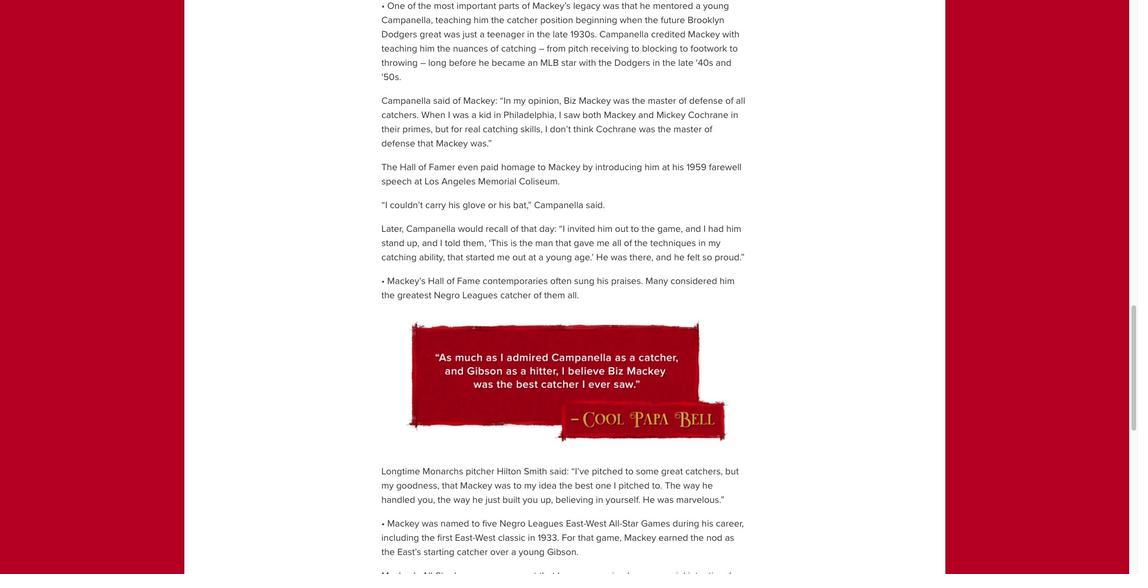 Task type: locate. For each thing, give the bounding box(es) containing it.
0 vertical spatial hall
[[400, 161, 416, 173]]

2 vertical spatial catcher
[[457, 546, 488, 558]]

and right '40s
[[716, 57, 732, 69]]

hall up speech
[[400, 161, 416, 173]]

0 horizontal spatial me
[[497, 252, 510, 263]]

him inside the hall of famer even paid homage to mackey by introducing him at his 1959 farewell speech at los angeles memorial coliseum.
[[645, 161, 660, 173]]

by
[[583, 161, 593, 173]]

just
[[463, 29, 477, 40], [486, 494, 500, 506]]

1 horizontal spatial dodgers
[[615, 57, 650, 69]]

to right footwork
[[730, 43, 738, 55]]

to inside later, campanella would recall of that day: "i invited him out to the game, and i had him stand up, and i told them, 'this is the man that gave me all of the techniques in my catching ability, that started me out at a young age.' he was there, and he felt so proud."
[[631, 223, 639, 235]]

he
[[596, 252, 609, 263], [643, 494, 655, 506]]

up, down idea
[[541, 494, 553, 506]]

of up los
[[418, 161, 427, 173]]

for
[[451, 123, 463, 135]]

at left los
[[414, 176, 422, 188]]

• down stand
[[382, 275, 385, 287]]

just inside longtime monarchs pitcher hilton smith said: "i've pitched to some great catchers, but my goodness, that mackey was to my idea the best one i pitched to. the way he handled you, the way he just built you up, believing in yourself. he was marvelous."
[[486, 494, 500, 506]]

game, down all- at the bottom right of page
[[596, 532, 622, 544]]

and left had at the top right of page
[[686, 223, 701, 235]]

of left the 'fame'
[[447, 275, 455, 287]]

0 horizontal spatial teaching
[[382, 43, 417, 55]]

0 vertical spatial catcher
[[507, 14, 538, 26]]

0 horizontal spatial young
[[519, 546, 545, 558]]

0 vertical spatial the
[[382, 161, 398, 173]]

campanella inside • one of the most important parts of mackey's legacy was that he mentored a young campanella, teaching him the catcher position beginning when the future brooklyn dodgers great was just a teenager in the late 1930s. campanella credited mackey with teaching him the nuances of catching – from pitch receiving to blocking to footwork to throwing – long before he became an mlb star with the dodgers in the late '40s and '50s.
[[600, 29, 649, 40]]

just left built
[[486, 494, 500, 506]]

1 vertical spatial –
[[420, 57, 426, 69]]

0 horizontal spatial leagues
[[463, 290, 498, 301]]

• inside • mackey was named to five negro leagues east-west all-star games during his career, including the first east-west classic in 1933. for that game, mackey earned the nod as the east's starting catcher over a young gibson.
[[382, 518, 385, 530]]

often
[[550, 275, 572, 287]]

that right for
[[578, 532, 594, 544]]

the up speech
[[382, 161, 398, 173]]

2 • from the top
[[382, 275, 385, 287]]

mackey right both at the right of the page
[[604, 109, 636, 121]]

mackey inside longtime monarchs pitcher hilton smith said: "i've pitched to some great catchers, but my goodness, that mackey was to my idea the best one i pitched to. the way he handled you, the way he just built you up, believing in yourself. he was marvelous."
[[460, 480, 492, 492]]

cochrane down both at the right of the page
[[596, 123, 637, 135]]

1 vertical spatial just
[[486, 494, 500, 506]]

that inside • one of the most important parts of mackey's legacy was that he mentored a young campanella, teaching him the catcher position beginning when the future brooklyn dodgers great was just a teenager in the late 1930s. campanella credited mackey with teaching him the nuances of catching – from pitch receiving to blocking to footwork to throwing – long before he became an mlb star with the dodgers in the late '40s and '50s.
[[622, 0, 638, 12]]

hall down the ability,
[[428, 275, 444, 287]]

catching inside later, campanella would recall of that day: "i invited him out to the game, and i had him stand up, and i told them, 'this is the man that gave me all of the techniques in my catching ability, that started me out at a young age.' he was there, and he felt so proud."
[[382, 252, 417, 263]]

'40s
[[696, 57, 714, 69]]

1 horizontal spatial negro
[[500, 518, 526, 530]]

was up the first on the left
[[422, 518, 438, 530]]

i left don't
[[545, 123, 548, 135]]

recall
[[486, 223, 508, 235]]

but left for
[[435, 123, 449, 135]]

0 vertical spatial dodgers
[[382, 29, 417, 40]]

him
[[474, 14, 489, 26], [420, 43, 435, 55], [645, 161, 660, 173], [598, 223, 613, 235], [727, 223, 742, 235], [720, 275, 735, 287]]

0 horizontal spatial hall
[[400, 161, 416, 173]]

started
[[466, 252, 495, 263]]

0 vertical spatial mackey's
[[533, 0, 571, 12]]

1 vertical spatial late
[[679, 57, 694, 69]]

late left '40s
[[679, 57, 694, 69]]

primes,
[[403, 123, 433, 135]]

0 vertical spatial game,
[[658, 223, 683, 235]]

1 vertical spatial the
[[665, 480, 681, 492]]

a down man at the top left of page
[[539, 252, 544, 263]]

he right age.' on the right of page
[[596, 252, 609, 263]]

that inside campanella said of mackey: "in my opinion, biz mackey was the master of defense of all catchers. when i was a kid in philadelphia, i saw both mackey and mickey cochrane in their primes, but for real catching skills, i don't think cochrane was the master of defense that mackey was."
[[418, 138, 434, 150]]

• up including
[[382, 518, 385, 530]]

1 vertical spatial hall
[[428, 275, 444, 287]]

1 vertical spatial negro
[[500, 518, 526, 530]]

1 vertical spatial defense
[[382, 138, 415, 150]]

mackey down brooklyn
[[688, 29, 720, 40]]

said:
[[550, 466, 569, 477]]

just up nuances
[[463, 29, 477, 40]]

1 horizontal spatial great
[[662, 466, 683, 477]]

defense down '40s
[[689, 95, 723, 107]]

1 vertical spatial up,
[[541, 494, 553, 506]]

0 horizontal spatial dodgers
[[382, 29, 417, 40]]

great up to.
[[662, 466, 683, 477]]

negro up classic at bottom left
[[500, 518, 526, 530]]

up,
[[407, 237, 420, 249], [541, 494, 553, 506]]

memorial
[[478, 176, 517, 188]]

hall
[[400, 161, 416, 173], [428, 275, 444, 287]]

1 horizontal spatial mackey's
[[533, 0, 571, 12]]

mackey inside • one of the most important parts of mackey's legacy was that he mentored a young campanella, teaching him the catcher position beginning when the future brooklyn dodgers great was just a teenager in the late 1930s. campanella credited mackey with teaching him the nuances of catching – from pitch receiving to blocking to footwork to throwing – long before he became an mlb star with the dodgers in the late '40s and '50s.
[[688, 29, 720, 40]]

techniques
[[650, 237, 696, 249]]

the inside longtime monarchs pitcher hilton smith said: "i've pitched to some great catchers, but my goodness, that mackey was to my idea the best one i pitched to. the way he handled you, the way he just built you up, believing in yourself. he was marvelous."
[[665, 480, 681, 492]]

mackey down for
[[436, 138, 468, 150]]

earned
[[659, 532, 688, 544]]

cochrane
[[688, 109, 729, 121], [596, 123, 637, 135]]

0 horizontal spatial great
[[420, 29, 442, 40]]

1 horizontal spatial game,
[[658, 223, 683, 235]]

0 horizontal spatial at
[[414, 176, 422, 188]]

teaching up throwing
[[382, 43, 417, 55]]

1 vertical spatial he
[[643, 494, 655, 506]]

in left 1933.
[[528, 532, 535, 544]]

game, inside • mackey was named to five negro leagues east-west all-star games during his career, including the first east-west classic in 1933. for that game, mackey earned the nod as the east's starting catcher over a young gibson.
[[596, 532, 622, 544]]

my
[[514, 95, 526, 107], [709, 237, 721, 249], [382, 480, 394, 492], [524, 480, 537, 492]]

kid
[[479, 109, 492, 121]]

2 vertical spatial at
[[529, 252, 536, 263]]

had
[[708, 223, 724, 235]]

before
[[449, 57, 476, 69]]

0 vertical spatial me
[[597, 237, 610, 249]]

1 horizontal spatial teaching
[[436, 14, 471, 26]]

1 vertical spatial cochrane
[[596, 123, 637, 135]]

1 horizontal spatial just
[[486, 494, 500, 506]]

and up the ability,
[[422, 237, 438, 249]]

a right over
[[511, 546, 516, 558]]

• for • mackey's hall of fame contemporaries often sung his praises. many considered him the greatest negro leagues catcher of them all.
[[382, 275, 385, 287]]

future
[[661, 14, 685, 26]]

– left from
[[539, 43, 545, 55]]

the inside • mackey's hall of fame contemporaries often sung his praises. many considered him the greatest negro leagues catcher of them all.
[[382, 290, 395, 301]]

his inside • mackey's hall of fame contemporaries often sung his praises. many considered him the greatest negro leagues catcher of them all.
[[597, 275, 609, 287]]

1 vertical spatial all
[[612, 237, 622, 249]]

0 vertical spatial negro
[[434, 290, 460, 301]]

all.
[[568, 290, 579, 301]]

that up when
[[622, 0, 638, 12]]

catching down stand
[[382, 252, 417, 263]]

to left some
[[626, 466, 634, 477]]

mackey's up greatest
[[387, 275, 426, 287]]

and inside • one of the most important parts of mackey's legacy was that he mentored a young campanella, teaching him the catcher position beginning when the future brooklyn dodgers great was just a teenager in the late 1930s. campanella credited mackey with teaching him the nuances of catching – from pitch receiving to blocking to footwork to throwing – long before he became an mlb star with the dodgers in the late '40s and '50s.
[[716, 57, 732, 69]]

1 horizontal spatial up,
[[541, 494, 553, 506]]

0 vertical spatial •
[[382, 0, 385, 12]]

he left felt
[[674, 252, 685, 263]]

at inside later, campanella would recall of that day: "i invited him out to the game, and i had him stand up, and i told them, 'this is the man that gave me all of the techniques in my catching ability, that started me out at a young age.' he was there, and he felt so proud."
[[529, 252, 536, 263]]

great
[[420, 29, 442, 40], [662, 466, 683, 477]]

1 vertical spatial young
[[546, 252, 572, 263]]

east-
[[566, 518, 586, 530], [455, 532, 475, 544]]

yourself.
[[606, 494, 641, 506]]

0 horizontal spatial but
[[435, 123, 449, 135]]

negro inside • mackey was named to five negro leagues east-west all-star games during his career, including the first east-west classic in 1933. for that game, mackey earned the nod as the east's starting catcher over a young gibson.
[[500, 518, 526, 530]]

1 vertical spatial but
[[726, 466, 739, 477]]

age.'
[[575, 252, 594, 263]]

when
[[620, 14, 643, 26]]

1 horizontal spatial east-
[[566, 518, 586, 530]]

master down mickey
[[674, 123, 702, 135]]

but inside campanella said of mackey: "in my opinion, biz mackey was the master of defense of all catchers. when i was a kid in philadelphia, i saw both mackey and mickey cochrane in their primes, but for real catching skills, i don't think cochrane was the master of defense that mackey was."
[[435, 123, 449, 135]]

one
[[596, 480, 612, 492]]

0 vertical spatial catching
[[501, 43, 536, 55]]

marvelous."
[[676, 494, 725, 506]]

late down the position
[[553, 29, 568, 40]]

best
[[575, 480, 593, 492]]

all
[[736, 95, 746, 107], [612, 237, 622, 249]]

i left had at the top right of page
[[704, 223, 706, 235]]

0 vertical spatial teaching
[[436, 14, 471, 26]]

both
[[583, 109, 602, 121]]

great down the campanella,
[[420, 29, 442, 40]]

young down man at the top left of page
[[546, 252, 572, 263]]

0 vertical spatial east-
[[566, 518, 586, 530]]

campanella down carry
[[406, 223, 456, 235]]

catching down kid
[[483, 123, 518, 135]]

out down is
[[513, 252, 526, 263]]

just inside • one of the most important parts of mackey's legacy was that he mentored a young campanella, teaching him the catcher position beginning when the future brooklyn dodgers great was just a teenager in the late 1930s. campanella credited mackey with teaching him the nuances of catching – from pitch receiving to blocking to footwork to throwing – long before he became an mlb star with the dodgers in the late '40s and '50s.
[[463, 29, 477, 40]]

0 vertical spatial master
[[648, 95, 676, 107]]

dodgers
[[382, 29, 417, 40], [615, 57, 650, 69]]

1 vertical spatial catcher
[[500, 290, 531, 301]]

the right to.
[[665, 480, 681, 492]]

"i inside later, campanella would recall of that day: "i invited him out to the game, and i had him stand up, and i told them, 'this is the man that gave me all of the techniques in my catching ability, that started me out at a young age.' he was there, and he felt so proud."
[[559, 223, 565, 235]]

that inside longtime monarchs pitcher hilton smith said: "i've pitched to some great catchers, but my goodness, that mackey was to my idea the best one i pitched to. the way he handled you, the way he just built you up, believing in yourself. he was marvelous."
[[442, 480, 458, 492]]

0 horizontal spatial defense
[[382, 138, 415, 150]]

mackey
[[688, 29, 720, 40], [579, 95, 611, 107], [604, 109, 636, 121], [436, 138, 468, 150], [548, 161, 581, 173], [460, 480, 492, 492], [387, 518, 419, 530], [624, 532, 656, 544]]

him down 'important'
[[474, 14, 489, 26]]

1 horizontal spatial west
[[586, 518, 607, 530]]

0 horizontal spatial just
[[463, 29, 477, 40]]

• one of the most important parts of mackey's legacy was that he mentored a young campanella, teaching him the catcher position beginning when the future brooklyn dodgers great was just a teenager in the late 1930s. campanella credited mackey with teaching him the nuances of catching – from pitch receiving to blocking to footwork to throwing – long before he became an mlb star with the dodgers in the late '40s and '50s.
[[382, 0, 740, 83]]

a inside • mackey was named to five negro leagues east-west all-star games during his career, including the first east-west classic in 1933. for that game, mackey earned the nod as the east's starting catcher over a young gibson.
[[511, 546, 516, 558]]

defense
[[689, 95, 723, 107], [382, 138, 415, 150]]

my down had at the top right of page
[[709, 237, 721, 249]]

1 vertical spatial game,
[[596, 532, 622, 544]]

famer
[[429, 161, 455, 173]]

young inside • mackey was named to five negro leagues east-west all-star games during his career, including the first east-west classic in 1933. for that game, mackey earned the nod as the east's starting catcher over a young gibson.
[[519, 546, 545, 558]]

greatest
[[397, 290, 432, 301]]

that down monarchs
[[442, 480, 458, 492]]

•
[[382, 0, 385, 12], [382, 275, 385, 287], [382, 518, 385, 530]]

glove
[[463, 199, 486, 211]]

0 vertical spatial west
[[586, 518, 607, 530]]

in up so
[[699, 237, 706, 249]]

1 horizontal spatial hall
[[428, 275, 444, 287]]

catcher left over
[[457, 546, 488, 558]]

0 vertical spatial "i
[[382, 199, 388, 211]]

• mackey was named to five negro leagues east-west all-star games during his career, including the first east-west classic in 1933. for that game, mackey earned the nod as the east's starting catcher over a young gibson.
[[382, 518, 744, 558]]

that left day:
[[521, 223, 537, 235]]

with up footwork
[[723, 29, 740, 40]]

mackey up including
[[387, 518, 419, 530]]

his inside • mackey was named to five negro leagues east-west all-star games during his career, including the first east-west classic in 1933. for that game, mackey earned the nod as the east's starting catcher over a young gibson.
[[702, 518, 714, 530]]

1 horizontal spatial at
[[529, 252, 536, 263]]

1 • from the top
[[382, 0, 385, 12]]

2 vertical spatial catching
[[382, 252, 417, 263]]

catching inside campanella said of mackey: "in my opinion, biz mackey was the master of defense of all catchers. when i was a kid in philadelphia, i saw both mackey and mickey cochrane in their primes, but for real catching skills, i don't think cochrane was the master of defense that mackey was."
[[483, 123, 518, 135]]

0 vertical spatial great
[[420, 29, 442, 40]]

him right had at the top right of page
[[727, 223, 742, 235]]

long
[[428, 57, 447, 69]]

1 vertical spatial way
[[454, 494, 470, 506]]

east- down named
[[455, 532, 475, 544]]

to inside • mackey was named to five negro leagues east-west all-star games during his career, including the first east-west classic in 1933. for that game, mackey earned the nod as the east's starting catcher over a young gibson.
[[472, 518, 480, 530]]

0 vertical spatial just
[[463, 29, 477, 40]]

• for • mackey was named to five negro leagues east-west all-star games during his career, including the first east-west classic in 1933. for that game, mackey earned the nod as the east's starting catcher over a young gibson.
[[382, 518, 385, 530]]

negro inside • mackey's hall of fame contemporaries often sung his praises. many considered him the greatest negro leagues catcher of them all.
[[434, 290, 460, 301]]

starting
[[424, 546, 455, 558]]

of up there, at top
[[624, 237, 632, 249]]

nod
[[707, 532, 723, 544]]

negro down the 'fame'
[[434, 290, 460, 301]]

and down techniques
[[656, 252, 672, 263]]

smith
[[524, 466, 547, 477]]

would
[[458, 223, 483, 235]]

star
[[623, 518, 639, 530]]

classic
[[498, 532, 526, 544]]

introducing
[[596, 161, 642, 173]]

was."
[[471, 138, 492, 150]]

was
[[603, 0, 619, 12], [444, 29, 460, 40], [613, 95, 630, 107], [453, 109, 469, 121], [639, 123, 656, 135], [611, 252, 627, 263], [495, 480, 511, 492], [658, 494, 674, 506], [422, 518, 438, 530]]

1 horizontal spatial me
[[597, 237, 610, 249]]

of down teenager
[[491, 43, 499, 55]]

that down primes,
[[418, 138, 434, 150]]

0 horizontal spatial with
[[579, 57, 596, 69]]

he down catchers,
[[703, 480, 713, 492]]

negro
[[434, 290, 460, 301], [500, 518, 526, 530]]

• left the one
[[382, 0, 385, 12]]

with down pitch
[[579, 57, 596, 69]]

my inside later, campanella would recall of that day: "i invited him out to the game, and i had him stand up, and i told them, 'this is the man that gave me all of the techniques in my catching ability, that started me out at a young age.' he was there, and he felt so proud."
[[709, 237, 721, 249]]

1 vertical spatial leagues
[[528, 518, 564, 530]]

man
[[535, 237, 553, 249]]

was right biz
[[613, 95, 630, 107]]

1 vertical spatial pitched
[[619, 480, 650, 492]]

0 horizontal spatial east-
[[455, 532, 475, 544]]

out right invited
[[615, 223, 629, 235]]

0 vertical spatial –
[[539, 43, 545, 55]]

2 horizontal spatial young
[[703, 0, 729, 12]]

was left there, at top
[[611, 252, 627, 263]]

1930s.
[[571, 29, 597, 40]]

his right the sung
[[597, 275, 609, 287]]

games
[[641, 518, 670, 530]]

0 horizontal spatial the
[[382, 161, 398, 173]]

0 vertical spatial cochrane
[[688, 109, 729, 121]]

1 vertical spatial "i
[[559, 223, 565, 235]]

0 horizontal spatial up,
[[407, 237, 420, 249]]

0 vertical spatial young
[[703, 0, 729, 12]]

campanella inside later, campanella would recall of that day: "i invited him out to the game, and i had him stand up, and i told them, 'this is the man that gave me all of the techniques in my catching ability, that started me out at a young age.' he was there, and he felt so proud."
[[406, 223, 456, 235]]

in inside • mackey was named to five negro leagues east-west all-star games during his career, including the first east-west classic in 1933. for that game, mackey earned the nod as the east's starting catcher over a young gibson.
[[528, 532, 535, 544]]

him inside • mackey's hall of fame contemporaries often sung his praises. many considered him the greatest negro leagues catcher of them all.
[[720, 275, 735, 287]]

catching for of
[[382, 252, 417, 263]]

speech
[[382, 176, 412, 188]]

but right catchers,
[[726, 466, 739, 477]]

1 horizontal spatial young
[[546, 252, 572, 263]]

that down told
[[448, 252, 463, 263]]

nuances
[[453, 43, 488, 55]]

to up coliseum.
[[538, 161, 546, 173]]

mackey's
[[533, 0, 571, 12], [387, 275, 426, 287]]

0 vertical spatial at
[[662, 161, 670, 173]]

pitched up one
[[592, 466, 623, 477]]

1 horizontal spatial defense
[[689, 95, 723, 107]]

mackey's inside • one of the most important parts of mackey's legacy was that he mentored a young campanella, teaching him the catcher position beginning when the future brooklyn dodgers great was just a teenager in the late 1930s. campanella credited mackey with teaching him the nuances of catching – from pitch receiving to blocking to footwork to throwing – long before he became an mlb star with the dodgers in the late '40s and '50s.
[[533, 0, 571, 12]]

leagues down the 'fame'
[[463, 290, 498, 301]]

in inside longtime monarchs pitcher hilton smith said: "i've pitched to some great catchers, but my goodness, that mackey was to my idea the best one i pitched to. the way he handled you, the way he just built you up, believing in yourself. he was marvelous."
[[596, 494, 603, 506]]

campanella up catchers.
[[382, 95, 431, 107]]

campanella said of mackey: "in my opinion, biz mackey was the master of defense of all catchers. when i was a kid in philadelphia, i saw both mackey and mickey cochrane in their primes, but for real catching skills, i don't think cochrane was the master of defense that mackey was."
[[382, 95, 746, 150]]

i right one
[[614, 480, 616, 492]]

0 vertical spatial up,
[[407, 237, 420, 249]]

but inside longtime monarchs pitcher hilton smith said: "i've pitched to some great catchers, but my goodness, that mackey was to my idea the best one i pitched to. the way he handled you, the way he just built you up, believing in yourself. he was marvelous."
[[726, 466, 739, 477]]

biz
[[564, 95, 577, 107]]

3 • from the top
[[382, 518, 385, 530]]

hall inside the hall of famer even paid homage to mackey by introducing him at his 1959 farewell speech at los angeles memorial coliseum.
[[400, 161, 416, 173]]

0 vertical spatial all
[[736, 95, 746, 107]]

east's
[[397, 546, 421, 558]]

young down 1933.
[[519, 546, 545, 558]]

• inside • one of the most important parts of mackey's legacy was that he mentored a young campanella, teaching him the catcher position beginning when the future brooklyn dodgers great was just a teenager in the late 1930s. campanella credited mackey with teaching him the nuances of catching – from pitch receiving to blocking to footwork to throwing – long before he became an mlb star with the dodgers in the late '40s and '50s.
[[382, 0, 385, 12]]

them,
[[463, 237, 486, 249]]

2 vertical spatial young
[[519, 546, 545, 558]]

homage
[[501, 161, 535, 173]]

west
[[586, 518, 607, 530], [475, 532, 496, 544]]

0 horizontal spatial out
[[513, 252, 526, 263]]

"in
[[500, 95, 511, 107]]

paid
[[481, 161, 499, 173]]

up, inside later, campanella would recall of that day: "i invited him out to the game, and i had him stand up, and i told them, 'this is the man that gave me all of the techniques in my catching ability, that started me out at a young age.' he was there, and he felt so proud."
[[407, 237, 420, 249]]

1 vertical spatial teaching
[[382, 43, 417, 55]]

• inside • mackey's hall of fame contemporaries often sung his praises. many considered him the greatest negro leagues catcher of them all.
[[382, 275, 385, 287]]

leagues
[[463, 290, 498, 301], [528, 518, 564, 530]]

a
[[696, 0, 701, 12], [480, 29, 485, 40], [472, 109, 477, 121], [539, 252, 544, 263], [511, 546, 516, 558]]

catcher down 'contemporaries'
[[500, 290, 531, 301]]

0 horizontal spatial he
[[596, 252, 609, 263]]

0 vertical spatial late
[[553, 29, 568, 40]]

mentored
[[653, 0, 694, 12]]

defense down the their
[[382, 138, 415, 150]]

1 vertical spatial dodgers
[[615, 57, 650, 69]]

2 vertical spatial •
[[382, 518, 385, 530]]

at
[[662, 161, 670, 173], [414, 176, 422, 188], [529, 252, 536, 263]]

0 vertical spatial but
[[435, 123, 449, 135]]

0 vertical spatial way
[[684, 480, 700, 492]]

0 vertical spatial leagues
[[463, 290, 498, 301]]

invited
[[568, 223, 595, 235]]

1 horizontal spatial but
[[726, 466, 739, 477]]

his left 1959
[[673, 161, 684, 173]]



Task type: describe. For each thing, give the bounding box(es) containing it.
1 vertical spatial at
[[414, 176, 422, 188]]

pitch
[[568, 43, 589, 55]]

leagues inside • mackey was named to five negro leagues east-west all-star games during his career, including the first east-west classic in 1933. for that game, mackey earned the nod as the east's starting catcher over a young gibson.
[[528, 518, 564, 530]]

or
[[488, 199, 497, 211]]

saw
[[564, 109, 580, 121]]

so
[[703, 252, 713, 263]]

was up nuances
[[444, 29, 460, 40]]

stand
[[382, 237, 404, 249]]

1 vertical spatial east-
[[455, 532, 475, 544]]

him right invited
[[598, 223, 613, 235]]

0 horizontal spatial cochrane
[[596, 123, 637, 135]]

i left told
[[440, 237, 443, 249]]

brooklyn
[[688, 14, 725, 26]]

hilton
[[497, 466, 522, 477]]

1 vertical spatial with
[[579, 57, 596, 69]]

longtime
[[382, 466, 420, 477]]

• mackey's hall of fame contemporaries often sung his praises. many considered him the greatest negro leagues catcher of them all.
[[382, 275, 735, 301]]

as
[[725, 532, 735, 544]]

that inside • mackey was named to five negro leagues east-west all-star games during his career, including the first east-west classic in 1933. for that game, mackey earned the nod as the east's starting catcher over a young gibson.
[[578, 532, 594, 544]]

in right teenager
[[527, 29, 535, 40]]

i inside longtime monarchs pitcher hilton smith said: "i've pitched to some great catchers, but my goodness, that mackey was to my idea the best one i pitched to. the way he handled you, the way he just built you up, believing in yourself. he was marvelous."
[[614, 480, 616, 492]]

of up mickey
[[679, 95, 687, 107]]

0 horizontal spatial way
[[454, 494, 470, 506]]

important
[[457, 0, 496, 12]]

catchers.
[[382, 109, 419, 121]]

some
[[636, 466, 659, 477]]

in inside later, campanella would recall of that day: "i invited him out to the game, and i had him stand up, and i told them, 'this is the man that gave me all of the techniques in my catching ability, that started me out at a young age.' he was there, and he felt so proud."
[[699, 237, 706, 249]]

great inside longtime monarchs pitcher hilton smith said: "i've pitched to some great catchers, but my goodness, that mackey was to my idea the best one i pitched to. the way he handled you, the way he just built you up, believing in yourself. he was marvelous."
[[662, 466, 683, 477]]

i left saw
[[559, 109, 561, 121]]

• for • one of the most important parts of mackey's legacy was that he mentored a young campanella, teaching him the catcher position beginning when the future brooklyn dodgers great was just a teenager in the late 1930s. campanella credited mackey with teaching him the nuances of catching – from pitch receiving to blocking to footwork to throwing – long before he became an mlb star with the dodgers in the late '40s and '50s.
[[382, 0, 385, 12]]

to inside the hall of famer even paid homage to mackey by introducing him at his 1959 farewell speech at los angeles memorial coliseum.
[[538, 161, 546, 173]]

my inside campanella said of mackey: "in my opinion, biz mackey was the master of defense of all catchers. when i was a kid in philadelphia, i saw both mackey and mickey cochrane in their primes, but for real catching skills, i don't think cochrane was the master of defense that mackey was."
[[514, 95, 526, 107]]

of right parts
[[522, 0, 530, 12]]

of left the "them" at the left
[[534, 290, 542, 301]]

mickey
[[657, 109, 686, 121]]

0 vertical spatial pitched
[[592, 466, 623, 477]]

that right man at the top left of page
[[556, 237, 572, 249]]

proud."
[[715, 252, 745, 263]]

and inside campanella said of mackey: "in my opinion, biz mackey was the master of defense of all catchers. when i was a kid in philadelphia, i saw both mackey and mickey cochrane in their primes, but for real catching skills, i don't think cochrane was the master of defense that mackey was."
[[639, 109, 654, 121]]

think
[[574, 123, 594, 135]]

was down to.
[[658, 494, 674, 506]]

a inside campanella said of mackey: "in my opinion, biz mackey was the master of defense of all catchers. when i was a kid in philadelphia, i saw both mackey and mickey cochrane in their primes, but for real catching skills, i don't think cochrane was the master of defense that mackey was."
[[472, 109, 477, 121]]

0 vertical spatial with
[[723, 29, 740, 40]]

in down blocking
[[653, 57, 660, 69]]

to.
[[652, 480, 663, 492]]

the inside the hall of famer even paid homage to mackey by introducing him at his 1959 farewell speech at los angeles memorial coliseum.
[[382, 161, 398, 173]]

he up five
[[473, 494, 483, 506]]

during
[[673, 518, 700, 530]]

couldn't
[[390, 199, 423, 211]]

catcher inside • mackey's hall of fame contemporaries often sung his praises. many considered him the greatest negro leagues catcher of them all.
[[500, 290, 531, 301]]

campanella inside campanella said of mackey: "in my opinion, biz mackey was the master of defense of all catchers. when i was a kid in philadelphia, i saw both mackey and mickey cochrane in their primes, but for real catching skills, i don't think cochrane was the master of defense that mackey was."
[[382, 95, 431, 107]]

game, inside later, campanella would recall of that day: "i invited him out to the game, and i had him stand up, and i told them, 'this is the man that gave me all of the techniques in my catching ability, that started me out at a young age.' he was there, and he felt so proud."
[[658, 223, 683, 235]]

he inside longtime monarchs pitcher hilton smith said: "i've pitched to some great catchers, but my goodness, that mackey was to my idea the best one i pitched to. the way he handled you, the way he just built you up, believing in yourself. he was marvelous."
[[643, 494, 655, 506]]

he up when
[[640, 0, 651, 12]]

he inside later, campanella would recall of that day: "i invited him out to the game, and i had him stand up, and i told them, 'this is the man that gave me all of the techniques in my catching ability, that started me out at a young age.' he was there, and he felt so proud."
[[674, 252, 685, 263]]

catcher inside • mackey was named to five negro leagues east-west all-star games during his career, including the first east-west classic in 1933. for that game, mackey earned the nod as the east's starting catcher over a young gibson.
[[457, 546, 488, 558]]

praises.
[[611, 275, 643, 287]]

farewell
[[709, 161, 742, 173]]

his right or
[[499, 199, 511, 211]]

over
[[490, 546, 509, 558]]

them
[[544, 290, 565, 301]]

to left blocking
[[632, 43, 640, 55]]

in up farewell on the top right
[[731, 109, 739, 121]]

day:
[[539, 223, 557, 235]]

became
[[492, 57, 525, 69]]

said
[[433, 95, 450, 107]]

in right kid
[[494, 109, 501, 121]]

my up handled
[[382, 480, 394, 492]]

mackey's inside • mackey's hall of fame contemporaries often sung his praises. many considered him the greatest negro leagues catcher of them all.
[[387, 275, 426, 287]]

legacy
[[573, 0, 601, 12]]

all-
[[609, 518, 623, 530]]

monarchs
[[423, 466, 463, 477]]

parts
[[499, 0, 520, 12]]

1959
[[687, 161, 707, 173]]

hall inside • mackey's hall of fame contemporaries often sung his praises. many considered him the greatest negro leagues catcher of them all.
[[428, 275, 444, 287]]

0 vertical spatial out
[[615, 223, 629, 235]]

first
[[437, 532, 453, 544]]

of up the campanella,
[[408, 0, 416, 12]]

bat,"
[[513, 199, 532, 211]]

his right carry
[[449, 199, 460, 211]]

0 horizontal spatial "i
[[382, 199, 388, 211]]

longtime monarchs pitcher hilton smith said: "i've pitched to some great catchers, but my goodness, that mackey was to my idea the best one i pitched to. the way he handled you, the way he just built you up, believing in yourself. he was marvelous."
[[382, 466, 739, 506]]

campanella up day:
[[534, 199, 584, 211]]

told
[[445, 237, 461, 249]]

gave
[[574, 237, 595, 249]]

beginning
[[576, 14, 618, 26]]

0 horizontal spatial late
[[553, 29, 568, 40]]

mackey down star
[[624, 532, 656, 544]]

catcher inside • one of the most important parts of mackey's legacy was that he mentored a young campanella, teaching him the catcher position beginning when the future brooklyn dodgers great was just a teenager in the late 1930s. campanella credited mackey with teaching him the nuances of catching – from pitch receiving to blocking to footwork to throwing – long before he became an mlb star with the dodgers in the late '40s and '50s.
[[507, 14, 538, 26]]

to up built
[[514, 480, 522, 492]]

a inside later, campanella would recall of that day: "i invited him out to the game, and i had him stand up, and i told them, 'this is the man that gave me all of the techniques in my catching ability, that started me out at a young age.' he was there, and he felt so proud."
[[539, 252, 544, 263]]

was up introducing
[[639, 123, 656, 135]]

mackey inside the hall of famer even paid homage to mackey by introducing him at his 1959 farewell speech at los angeles memorial coliseum.
[[548, 161, 581, 173]]

i right when at the left
[[448, 109, 450, 121]]

'50s.
[[382, 71, 401, 83]]

of down footwork
[[726, 95, 734, 107]]

angeles
[[442, 176, 476, 188]]

to down credited
[[680, 43, 688, 55]]

star
[[561, 57, 577, 69]]

he down nuances
[[479, 57, 490, 69]]

was inside later, campanella would recall of that day: "i invited him out to the game, and i had him stand up, and i told them, 'this is the man that gave me all of the techniques in my catching ability, that started me out at a young age.' he was there, and he felt so proud."
[[611, 252, 627, 263]]

a up brooklyn
[[696, 0, 701, 12]]

real
[[465, 123, 481, 135]]

throwing
[[382, 57, 418, 69]]

catching for "in
[[483, 123, 518, 135]]

footwork
[[691, 43, 727, 55]]

position
[[540, 14, 573, 26]]

most
[[434, 0, 454, 12]]

mackey:
[[463, 95, 498, 107]]

don't
[[550, 123, 571, 135]]

said.
[[586, 199, 605, 211]]

1 vertical spatial master
[[674, 123, 702, 135]]

idea
[[539, 480, 557, 492]]

felt
[[687, 252, 700, 263]]

was up for
[[453, 109, 469, 121]]

great inside • one of the most important parts of mackey's legacy was that he mentored a young campanella, teaching him the catcher position beginning when the future brooklyn dodgers great was just a teenager in the late 1930s. campanella credited mackey with teaching him the nuances of catching – from pitch receiving to blocking to footwork to throwing – long before he became an mlb star with the dodgers in the late '40s and '50s.
[[420, 29, 442, 40]]

you,
[[418, 494, 435, 506]]

him up long
[[420, 43, 435, 55]]

1 vertical spatial out
[[513, 252, 526, 263]]

gibson.
[[547, 546, 579, 558]]

my up you
[[524, 480, 537, 492]]

one
[[387, 0, 405, 12]]

mackey up both at the right of the page
[[579, 95, 611, 107]]

he inside later, campanella would recall of that day: "i invited him out to the game, and i had him stand up, and i told them, 'this is the man that gave me all of the techniques in my catching ability, that started me out at a young age.' he was there, and he felt so proud."
[[596, 252, 609, 263]]

built
[[503, 494, 520, 506]]

2 horizontal spatial at
[[662, 161, 670, 173]]

leagues inside • mackey's hall of fame contemporaries often sung his praises. many considered him the greatest negro leagues catcher of them all.
[[463, 290, 498, 301]]

later, campanella would recall of that day: "i invited him out to the game, and i had him stand up, and i told them, 'this is the man that gave me all of the techniques in my catching ability, that started me out at a young age.' he was there, and he felt so proud."
[[382, 223, 745, 263]]

young inside • one of the most important parts of mackey's legacy was that he mentored a young campanella, teaching him the catcher position beginning when the future brooklyn dodgers great was just a teenager in the late 1930s. campanella credited mackey with teaching him the nuances of catching – from pitch receiving to blocking to footwork to throwing – long before he became an mlb star with the dodgers in the late '40s and '50s.
[[703, 0, 729, 12]]

career,
[[716, 518, 744, 530]]

goodness,
[[396, 480, 440, 492]]

1 vertical spatial west
[[475, 532, 496, 544]]

0 vertical spatial defense
[[689, 95, 723, 107]]

1 horizontal spatial late
[[679, 57, 694, 69]]

up, inside longtime monarchs pitcher hilton smith said: "i've pitched to some great catchers, but my goodness, that mackey was to my idea the best one i pitched to. the way he handled you, the way he just built you up, believing in yourself. he was marvelous."
[[541, 494, 553, 506]]

of inside the hall of famer even paid homage to mackey by introducing him at his 1959 farewell speech at los angeles memorial coliseum.
[[418, 161, 427, 173]]

was down hilton
[[495, 480, 511, 492]]

all inside later, campanella would recall of that day: "i invited him out to the game, and i had him stand up, and i told them, 'this is the man that gave me all of the techniques in my catching ability, that started me out at a young age.' he was there, and he felt so proud."
[[612, 237, 622, 249]]

catching inside • one of the most important parts of mackey's legacy was that he mentored a young campanella, teaching him the catcher position beginning when the future brooklyn dodgers great was just a teenager in the late 1930s. campanella credited mackey with teaching him the nuances of catching – from pitch receiving to blocking to footwork to throwing – long before he became an mlb star with the dodgers in the late '40s and '50s.
[[501, 43, 536, 55]]

an
[[528, 57, 538, 69]]

considered
[[671, 275, 717, 287]]

1 horizontal spatial –
[[539, 43, 545, 55]]

for
[[562, 532, 576, 544]]

teenager
[[487, 29, 525, 40]]

of up is
[[511, 223, 519, 235]]

was up beginning
[[603, 0, 619, 12]]

when
[[421, 109, 446, 121]]

1 horizontal spatial cochrane
[[688, 109, 729, 121]]

of right 'said'
[[453, 95, 461, 107]]

coliseum.
[[519, 176, 560, 188]]

was inside • mackey was named to five negro leagues east-west all-star games during his career, including the first east-west classic in 1933. for that game, mackey earned the nod as the east's starting catcher over a young gibson.
[[422, 518, 438, 530]]

ability,
[[419, 252, 445, 263]]

sung
[[574, 275, 595, 287]]

receiving
[[591, 43, 629, 55]]

0 horizontal spatial –
[[420, 57, 426, 69]]

from
[[547, 43, 566, 55]]

1933.
[[538, 532, 559, 544]]

1 horizontal spatial way
[[684, 480, 700, 492]]

of up 1959
[[705, 123, 713, 135]]

1 vertical spatial me
[[497, 252, 510, 263]]

all inside campanella said of mackey: "in my opinion, biz mackey was the master of defense of all catchers. when i was a kid in philadelphia, i saw both mackey and mickey cochrane in their primes, but for real catching skills, i don't think cochrane was the master of defense that mackey was."
[[736, 95, 746, 107]]

catchers,
[[686, 466, 723, 477]]

his inside the hall of famer even paid homage to mackey by introducing him at his 1959 farewell speech at los angeles memorial coliseum.
[[673, 161, 684, 173]]

a up nuances
[[480, 29, 485, 40]]

opinion,
[[528, 95, 562, 107]]

five
[[482, 518, 497, 530]]

later,
[[382, 223, 404, 235]]

los
[[425, 176, 439, 188]]

young inside later, campanella would recall of that day: "i invited him out to the game, and i had him stand up, and i told them, 'this is the man that gave me all of the techniques in my catching ability, that started me out at a young age.' he was there, and he felt so proud."
[[546, 252, 572, 263]]

"i couldn't carry his glove or his bat," campanella said.
[[382, 199, 605, 211]]



Task type: vqa. For each thing, say whether or not it's contained in the screenshot.
Alexander, T icon
no



